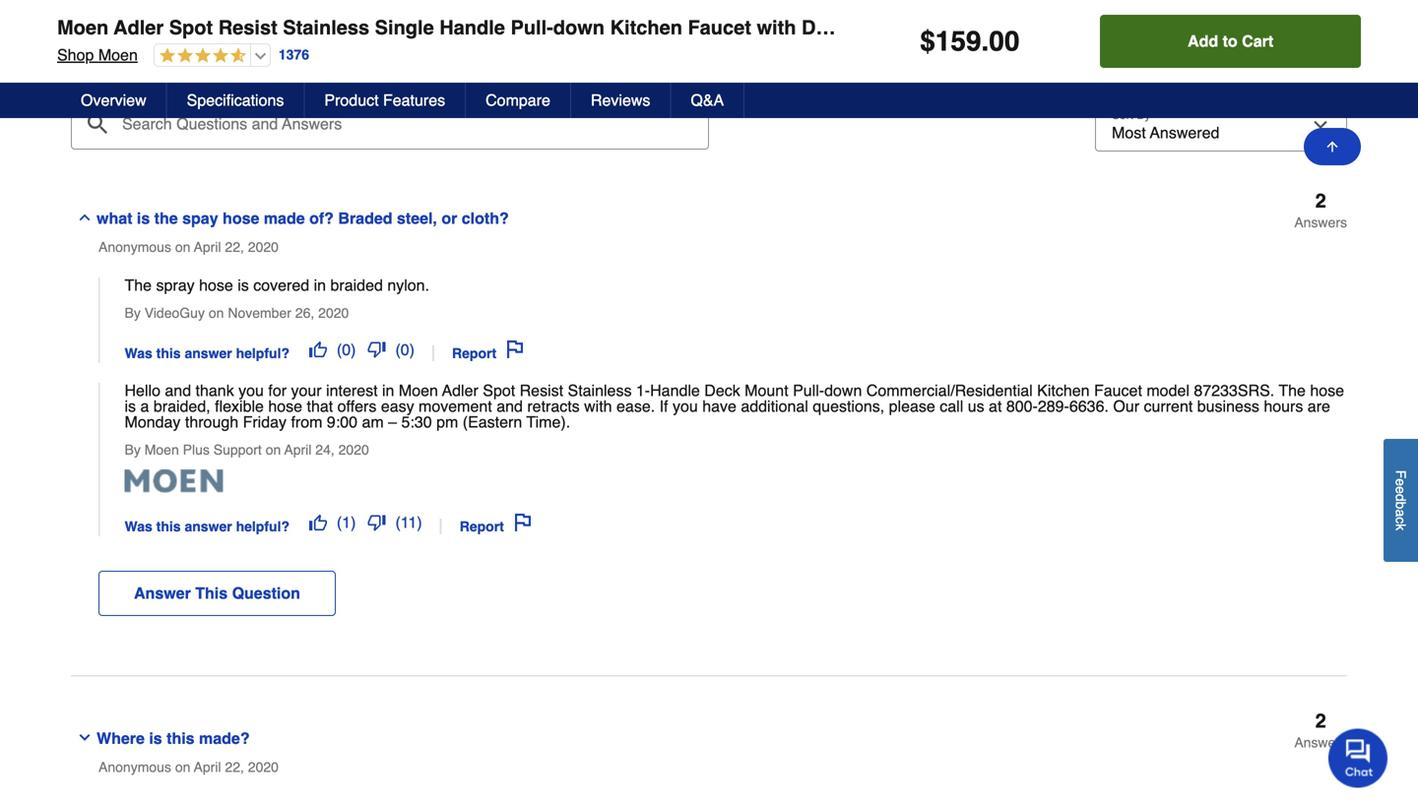 Task type: locate. For each thing, give the bounding box(es) containing it.
2 left chat invite button image
[[1316, 710, 1327, 733]]

plus
[[183, 442, 210, 458]]

2 ( 0 ) from the left
[[395, 341, 415, 359]]

adler
[[114, 16, 164, 39], [442, 382, 479, 400]]

159
[[936, 26, 982, 57]]

–
[[388, 413, 397, 432]]

1 by from the top
[[125, 305, 141, 321]]

arrow up image
[[1325, 139, 1341, 155]]

is right where
[[149, 730, 162, 748]]

anonymous down where
[[99, 760, 171, 776]]

ease.
[[617, 398, 655, 416]]

1 2 answers from the top
[[1295, 190, 1348, 230]]

flag image for ( 0 )
[[506, 341, 524, 359]]

a left braided,
[[140, 398, 149, 416]]

flag image for ( 11 )
[[514, 514, 532, 532]]

where is this made? button
[[71, 712, 1092, 752]]

hose
[[223, 209, 259, 227], [199, 276, 233, 294], [1310, 382, 1345, 400], [268, 398, 302, 416]]

0 vertical spatial the
[[125, 276, 152, 294]]

1 2 from the top
[[1316, 190, 1327, 212]]

5:30
[[401, 413, 432, 432]]

2 by from the top
[[125, 442, 141, 458]]

answer down "moen plus support" image
[[185, 519, 232, 535]]

1 0 from the left
[[342, 341, 351, 359]]

1 2 answers element from the top
[[1295, 190, 1348, 230]]

hours
[[1264, 398, 1304, 416]]

0 vertical spatial pull-
[[511, 16, 553, 39]]

april
[[194, 239, 221, 255], [284, 442, 312, 458], [194, 760, 221, 776]]

1 horizontal spatial pull-
[[793, 382, 825, 400]]

answers for what is the spay hose made of? braded steel, or cloth?
[[1295, 215, 1348, 230]]

faucet inside "hello and thank you for your interest in moen adler spot resist stainless 1-handle deck mount pull-down commercial/residential kitchen faucet model 87233srs.    the hose is a braided, flexible hose that offers easy movement and retracts with ease.   if you have additional questions, please call us at 800-289-6636.  our current business hours are monday through friday from 9:00 am – 5:30 pm (eastern time)."
[[1094, 382, 1143, 400]]

( right thumb down icon
[[395, 341, 401, 359]]

1 vertical spatial thumb up image
[[309, 514, 327, 532]]

thumb up image for ( 0 )
[[309, 341, 327, 359]]

the
[[125, 276, 152, 294], [1279, 382, 1306, 400]]

0 vertical spatial flag image
[[506, 341, 524, 359]]

deck left mount at the top right of page
[[705, 382, 740, 400]]

april inside moen plus support's answer on april 24, 2020 element
[[284, 442, 312, 458]]

0 vertical spatial april
[[194, 239, 221, 255]]

0 left thumb down icon
[[342, 341, 351, 359]]

22, inside anonymous's question on april 22, 2020 element
[[225, 239, 244, 255]]

pull-
[[511, 16, 553, 39], [793, 382, 825, 400]]

65 questions ask a question
[[71, 36, 1302, 65]]

0 vertical spatial adler
[[114, 16, 164, 39]]

in up 26,
[[314, 276, 326, 294]]

0 vertical spatial answers
[[1295, 215, 1348, 230]]

2 answer from the top
[[185, 519, 232, 535]]

1 vertical spatial was this answer helpful?
[[125, 519, 293, 535]]

1 answers from the top
[[1295, 215, 1348, 230]]

e up d
[[1393, 479, 1409, 487]]

hose up by videoguy on november 26, 2020
[[199, 276, 233, 294]]

thumb up image left 1
[[309, 514, 327, 532]]

was inside moen plus support's answer on april 24, 2020 element
[[125, 519, 152, 535]]

0 horizontal spatial deck
[[705, 382, 740, 400]]

is inside videoguy's answer on november 26, 2020 element
[[238, 276, 249, 294]]

1 vertical spatial flag image
[[514, 514, 532, 532]]

with inside "hello and thank you for your interest in moen adler spot resist stainless 1-handle deck mount pull-down commercial/residential kitchen faucet model 87233srs.    the hose is a braided, flexible hose that offers easy movement and retracts with ease.   if you have additional questions, please call us at 800-289-6636.  our current business hours are monday through friday from 9:00 am – 5:30 pm (eastern time)."
[[584, 398, 612, 416]]

anonymous on april 22, 2020 inside anonymous's question on april 22, 2020 element
[[99, 239, 279, 255]]

1 vertical spatial 2 answers
[[1295, 710, 1348, 751]]

flag image
[[506, 341, 524, 359], [514, 514, 532, 532]]

us
[[968, 398, 985, 416]]

on down the
[[175, 239, 191, 255]]

1 horizontal spatial faucet
[[1094, 382, 1143, 400]]

2 down arrow up image
[[1316, 190, 1327, 212]]

) right thumb down icon
[[409, 341, 415, 359]]

spot up 4.6 stars image
[[169, 16, 213, 39]]

2 22, from the top
[[225, 760, 244, 776]]

f e e d b a c k button
[[1384, 439, 1418, 562]]

adler up shop moen
[[114, 16, 164, 39]]

kitchen left our
[[1037, 382, 1090, 400]]

report button inside moen plus support's answer on april 24, 2020 element
[[454, 506, 538, 537]]

report inside videoguy's answer on november 26, 2020 element
[[452, 346, 497, 362]]

) for thumb up image corresponding to ( 1 )
[[351, 514, 356, 532]]

1 horizontal spatial 0
[[401, 341, 409, 359]]

1 horizontal spatial a
[[1221, 47, 1230, 65]]

2020 right 26,
[[318, 305, 349, 321]]

1 vertical spatial kitchen
[[1037, 382, 1090, 400]]

hose right hours
[[1310, 382, 1345, 400]]

this down videoguy
[[156, 346, 181, 362]]

2 2 answers from the top
[[1295, 710, 1348, 751]]

0 right thumb down icon
[[401, 341, 409, 359]]

stainless inside "hello and thank you for your interest in moen adler spot resist stainless 1-handle deck mount pull-down commercial/residential kitchen faucet model 87233srs.    the hose is a braided, flexible hose that offers easy movement and retracts with ease.   if you have additional questions, please call us at 800-289-6636.  our current business hours are monday through friday from 9:00 am – 5:30 pm (eastern time)."
[[568, 382, 632, 400]]

was this answer helpful? down "moen plus support" image
[[125, 519, 293, 535]]

1 vertical spatial the
[[1279, 382, 1306, 400]]

2 answers from the top
[[1295, 735, 1348, 751]]

the
[[154, 209, 178, 227]]

hose inside videoguy's answer on november 26, 2020 element
[[199, 276, 233, 294]]

22, for made?
[[225, 760, 244, 776]]

adler inside "hello and thank you for your interest in moen adler spot resist stainless 1-handle deck mount pull-down commercial/residential kitchen faucet model 87233srs.    the hose is a braided, flexible hose that offers easy movement and retracts with ease.   if you have additional questions, please call us at 800-289-6636.  our current business hours are monday through friday from 9:00 am – 5:30 pm (eastern time)."
[[442, 382, 479, 400]]

helpful?
[[236, 346, 290, 362], [236, 519, 290, 535]]

2 vertical spatial this
[[167, 730, 195, 748]]

was this answer helpful?
[[125, 346, 293, 362], [125, 519, 293, 535]]

1 vertical spatial helpful?
[[236, 519, 290, 535]]

by moen plus support on april 24, 2020
[[125, 442, 369, 458]]

down up reviews
[[553, 16, 605, 39]]

800-
[[1007, 398, 1038, 416]]

anonymous
[[99, 239, 171, 255], [99, 760, 171, 776]]

0 horizontal spatial faucet
[[688, 16, 752, 39]]

report button for ( 0 )
[[446, 333, 530, 364]]

0 horizontal spatial with
[[584, 398, 612, 416]]

( 11 )
[[395, 514, 422, 532]]

reviews button
[[571, 83, 671, 118]]

answers
[[1295, 215, 1348, 230], [1295, 735, 1348, 751]]

helpful? inside videoguy's answer on november 26, 2020 element
[[236, 346, 290, 362]]

moen adler spot resist stainless single handle pull-down kitchen faucet with deck plate
[[57, 16, 902, 39]]

2 answers element
[[1295, 190, 1348, 230], [1295, 710, 1348, 751]]

you right if
[[673, 398, 698, 416]]

2020 down the made
[[248, 239, 279, 255]]

this for ( 0 )
[[156, 346, 181, 362]]

1 vertical spatial with
[[584, 398, 612, 416]]

the left are
[[1279, 382, 1306, 400]]

on
[[175, 239, 191, 255], [209, 305, 224, 321], [266, 442, 281, 458], [175, 760, 191, 776]]

1 was this answer helpful? from the top
[[125, 346, 293, 362]]

2 thumb up image from the top
[[309, 514, 327, 532]]

thumb up image
[[309, 341, 327, 359], [309, 514, 327, 532]]

2 for where is this made?
[[1316, 710, 1327, 733]]

mount
[[745, 382, 789, 400]]

by left videoguy
[[125, 305, 141, 321]]

and right the "hello"
[[165, 382, 191, 400]]

1 vertical spatial stainless
[[568, 382, 632, 400]]

f
[[1393, 470, 1409, 479]]

2 anonymous on april 22, 2020 from the top
[[99, 760, 279, 776]]

1 answer from the top
[[185, 346, 232, 362]]

) left thumb down image
[[351, 514, 356, 532]]

1 ( 0 ) from the left
[[337, 341, 356, 359]]

( right thumb down image
[[395, 514, 401, 532]]

this inside videoguy's answer on november 26, 2020 element
[[156, 346, 181, 362]]

0 horizontal spatial question
[[232, 585, 300, 603]]

1 vertical spatial report
[[460, 519, 504, 535]]

by inside videoguy's answer on november 26, 2020 element
[[125, 305, 141, 321]]

0 vertical spatial thumb up image
[[309, 341, 327, 359]]

handle right 'single' at the top left
[[440, 16, 505, 39]]

compare button
[[466, 83, 571, 118]]

0 horizontal spatial stainless
[[283, 16, 370, 39]]

22, up the spray hose is covered in braided nylon.
[[225, 239, 244, 255]]

1 horizontal spatial kitchen
[[1037, 382, 1090, 400]]

) for thumb down image
[[417, 514, 422, 532]]

report
[[452, 346, 497, 362], [460, 519, 504, 535]]

0 horizontal spatial in
[[314, 276, 326, 294]]

pull- right mount at the top right of page
[[793, 382, 825, 400]]

1 vertical spatial handle
[[650, 382, 700, 400]]

specifications button
[[167, 83, 305, 118]]

1 vertical spatial faucet
[[1094, 382, 1143, 400]]

1 22, from the top
[[225, 239, 244, 255]]

1 thumb up image from the top
[[309, 341, 327, 359]]

22, down "made?"
[[225, 760, 244, 776]]

1 vertical spatial question
[[232, 585, 300, 603]]

single
[[375, 16, 434, 39]]

anonymous on april 22, 2020 down where is this made?
[[99, 760, 279, 776]]

is inside "hello and thank you for your interest in moen adler spot resist stainless 1-handle deck mount pull-down commercial/residential kitchen faucet model 87233srs.    the hose is a braided, flexible hose that offers easy movement and retracts with ease.   if you have additional questions, please call us at 800-289-6636.  our current business hours are monday through friday from 9:00 am – 5:30 pm (eastern time)."
[[125, 398, 136, 416]]

question
[[1234, 47, 1302, 65], [232, 585, 300, 603]]

you left 'for'
[[239, 382, 264, 400]]

2 answers for what is the spay hose made of? braded steel, or cloth?
[[1295, 190, 1348, 230]]

( left thumb down image
[[337, 514, 342, 532]]

or
[[442, 209, 457, 227]]

0 vertical spatial report
[[452, 346, 497, 362]]

1 was from the top
[[125, 346, 152, 362]]

0 vertical spatial was
[[125, 346, 152, 362]]

0 horizontal spatial a
[[140, 398, 149, 416]]

compare
[[486, 91, 551, 109]]

1 horizontal spatial adler
[[442, 382, 479, 400]]

stainless
[[283, 16, 370, 39], [568, 382, 632, 400]]

1 vertical spatial 22,
[[225, 760, 244, 776]]

0 horizontal spatial kitchen
[[610, 16, 683, 39]]

april for spay
[[194, 239, 221, 255]]

2 was this answer helpful? from the top
[[125, 519, 293, 535]]

videoguy's answer on november 26, 2020 element
[[99, 276, 1348, 364]]

1 vertical spatial spot
[[483, 382, 515, 400]]

handle left have
[[650, 382, 700, 400]]

stainless left 1-
[[568, 382, 632, 400]]

was down "moen plus support" image
[[125, 519, 152, 535]]

0 horizontal spatial adler
[[114, 16, 164, 39]]

stainless up the 1376
[[283, 16, 370, 39]]

faucet
[[688, 16, 752, 39], [1094, 382, 1143, 400]]

flag image inside moen plus support's answer on april 24, 2020 element
[[514, 514, 532, 532]]

1 vertical spatial anonymous
[[99, 760, 171, 776]]

answer
[[185, 346, 232, 362], [185, 519, 232, 535]]

report button for ( 11 )
[[454, 506, 538, 537]]

289-
[[1038, 398, 1070, 416]]

1 vertical spatial adler
[[442, 382, 479, 400]]

flag image inside videoguy's answer on november 26, 2020 element
[[506, 341, 524, 359]]

1 horizontal spatial and
[[497, 398, 523, 416]]

2 vertical spatial a
[[1393, 510, 1409, 517]]

1 horizontal spatial question
[[1234, 47, 1302, 65]]

was this answer helpful? inside videoguy's answer on november 26, 2020 element
[[125, 346, 293, 362]]

april down "made?"
[[194, 760, 221, 776]]

friday
[[243, 413, 287, 432]]

adler up pm
[[442, 382, 479, 400]]

2 anonymous from the top
[[99, 760, 171, 776]]

anonymous on april 22, 2020
[[99, 239, 279, 255], [99, 760, 279, 776]]

steel,
[[397, 209, 437, 227]]

0 vertical spatial was this answer helpful?
[[125, 346, 293, 362]]

that
[[307, 398, 333, 416]]

0
[[342, 341, 351, 359], [401, 341, 409, 359]]

0 vertical spatial question
[[1234, 47, 1302, 65]]

this for ( 1 )
[[156, 519, 181, 535]]

1 anonymous from the top
[[99, 239, 171, 255]]

1 horizontal spatial handle
[[650, 382, 700, 400]]

anonymous on april 22, 2020 for spay
[[99, 239, 279, 255]]

2 0 from the left
[[401, 341, 409, 359]]

) right thumb down image
[[417, 514, 422, 532]]

pull- up compare
[[511, 16, 553, 39]]

april for made?
[[194, 760, 221, 776]]

resist up time).
[[520, 382, 564, 400]]

this
[[156, 346, 181, 362], [156, 519, 181, 535], [167, 730, 195, 748]]

1 vertical spatial report button
[[454, 506, 538, 537]]

by videoguy on november 26, 2020
[[125, 305, 349, 321]]

the inside videoguy's answer on november 26, 2020 element
[[125, 276, 152, 294]]

1 vertical spatial was
[[125, 519, 152, 535]]

report button inside videoguy's answer on november 26, 2020 element
[[446, 333, 530, 364]]

(
[[337, 341, 342, 359], [395, 341, 401, 359], [337, 514, 342, 532], [395, 514, 401, 532]]

cart
[[1242, 32, 1274, 50]]

chevron up image
[[77, 210, 93, 225]]

0 horizontal spatial 0
[[342, 341, 351, 359]]

0 vertical spatial 2 answers element
[[1295, 190, 1348, 230]]

on right videoguy
[[209, 305, 224, 321]]

2 2 answers element from the top
[[1295, 710, 1348, 751]]

thumb up image inside videoguy's answer on november 26, 2020 element
[[309, 341, 327, 359]]

features
[[383, 91, 445, 109]]

hose inside "what is the spay hose made of? braded steel, or cloth?" button
[[223, 209, 259, 227]]

1 horizontal spatial in
[[382, 382, 394, 400]]

is left braided,
[[125, 398, 136, 416]]

1 horizontal spatial you
[[673, 398, 698, 416]]

a inside "hello and thank you for your interest in moen adler spot resist stainless 1-handle deck mount pull-down commercial/residential kitchen faucet model 87233srs.    the hose is a braided, flexible hose that offers easy movement and retracts with ease.   if you have additional questions, please call us at 800-289-6636.  our current business hours are monday through friday from 9:00 am – 5:30 pm (eastern time)."
[[140, 398, 149, 416]]

0 vertical spatial helpful?
[[236, 346, 290, 362]]

answer up the thank
[[185, 346, 232, 362]]

1376
[[279, 47, 309, 63]]

1 vertical spatial pull-
[[793, 382, 825, 400]]

this inside moen plus support's answer on april 24, 2020 element
[[156, 519, 181, 535]]

0 vertical spatial a
[[1221, 47, 1230, 65]]

1 vertical spatial answers
[[1295, 735, 1348, 751]]

( 0 ) left thumb down icon
[[337, 341, 356, 359]]

resist up 4.6 stars image
[[218, 16, 278, 39]]

1 horizontal spatial with
[[757, 16, 796, 39]]

anonymous on april 22, 2020 for made?
[[99, 760, 279, 776]]

1 vertical spatial deck
[[705, 382, 740, 400]]

deck
[[802, 16, 849, 39], [705, 382, 740, 400]]

0 vertical spatial deck
[[802, 16, 849, 39]]

was this answer helpful? for ( 0 )
[[125, 346, 293, 362]]

hose right spay at the top left of the page
[[223, 209, 259, 227]]

by inside moen plus support's answer on april 24, 2020 element
[[125, 442, 141, 458]]

1 horizontal spatial ( 0 )
[[395, 341, 415, 359]]

was inside videoguy's answer on november 26, 2020 element
[[125, 346, 152, 362]]

2 answers inside anonymous's question on april 22, 2020 element
[[1295, 190, 1348, 230]]

anonymous for where
[[99, 760, 171, 776]]

the left spray
[[125, 276, 152, 294]]

2 2 from the top
[[1316, 710, 1327, 733]]

Search Questions and Answers text field
[[71, 98, 709, 150]]

1 vertical spatial a
[[140, 398, 149, 416]]

was for ( 0 )
[[125, 346, 152, 362]]

1 horizontal spatial resist
[[520, 382, 564, 400]]

videoguy
[[145, 305, 205, 321]]

in inside videoguy's answer on november 26, 2020 element
[[314, 276, 326, 294]]

down right additional
[[825, 382, 862, 400]]

1 vertical spatial 2 answers element
[[1295, 710, 1348, 751]]

report right 11
[[460, 519, 504, 535]]

is up by videoguy on november 26, 2020
[[238, 276, 249, 294]]

0 horizontal spatial spot
[[169, 16, 213, 39]]

spot up (eastern
[[483, 382, 515, 400]]

0 vertical spatial in
[[314, 276, 326, 294]]

a up 'k'
[[1393, 510, 1409, 517]]

2 answers element inside anonymous's question on april 22, 2020 element
[[1295, 190, 1348, 230]]

1 horizontal spatial the
[[1279, 382, 1306, 400]]

deck left the plate
[[802, 16, 849, 39]]

report button right 11
[[454, 506, 538, 537]]

down
[[553, 16, 605, 39], [825, 382, 862, 400]]

call
[[940, 398, 964, 416]]

anonymous down what on the left of page
[[99, 239, 171, 255]]

current
[[1144, 398, 1193, 416]]

this left "made?"
[[167, 730, 195, 748]]

report inside moen plus support's answer on april 24, 2020 element
[[460, 519, 504, 535]]

where
[[97, 730, 145, 748]]

0 horizontal spatial the
[[125, 276, 152, 294]]

what
[[97, 209, 132, 227]]

by down monday
[[125, 442, 141, 458]]

1 anonymous on april 22, 2020 from the top
[[99, 239, 279, 255]]

2 horizontal spatial a
[[1393, 510, 1409, 517]]

faucet left model
[[1094, 382, 1143, 400]]

1 vertical spatial resist
[[520, 382, 564, 400]]

was this answer helpful? up the thank
[[125, 346, 293, 362]]

0 horizontal spatial and
[[165, 382, 191, 400]]

thumb down image
[[368, 341, 386, 359]]

$ 159 . 00
[[920, 26, 1020, 57]]

question inside 65 questions ask a question
[[1234, 47, 1302, 65]]

2 vertical spatial april
[[194, 760, 221, 776]]

b
[[1393, 502, 1409, 510]]

1 vertical spatial in
[[382, 382, 394, 400]]

thumb up image down 26,
[[309, 341, 327, 359]]

0 vertical spatial down
[[553, 16, 605, 39]]

2 answers for where is this made?
[[1295, 710, 1348, 751]]

moen plus support image
[[125, 470, 223, 494]]

0 vertical spatial by
[[125, 305, 141, 321]]

report up movement
[[452, 346, 497, 362]]

april left the 24,
[[284, 442, 312, 458]]

2 e from the top
[[1393, 487, 1409, 494]]

hose left the that
[[268, 398, 302, 416]]

0 vertical spatial report button
[[446, 333, 530, 364]]

0 for thumb down icon
[[401, 341, 409, 359]]

question inside button
[[232, 585, 300, 603]]

at
[[989, 398, 1002, 416]]

by for the spray hose is covered in braided nylon.
[[125, 305, 141, 321]]

reviews
[[591, 91, 651, 109]]

0 vertical spatial anonymous on april 22, 2020
[[99, 239, 279, 255]]

1 helpful? from the top
[[236, 346, 290, 362]]

e up b
[[1393, 487, 1409, 494]]

on down where is this made?
[[175, 760, 191, 776]]

2020
[[248, 239, 279, 255], [318, 305, 349, 321], [339, 442, 369, 458], [248, 760, 279, 776]]

e
[[1393, 479, 1409, 487], [1393, 487, 1409, 494]]

2 helpful? from the top
[[236, 519, 290, 535]]

product features button
[[305, 83, 466, 118]]

was up the "hello"
[[125, 346, 152, 362]]

report button up movement
[[446, 333, 530, 364]]

report for ( 0 )
[[452, 346, 497, 362]]

0 horizontal spatial ( 0 )
[[337, 341, 356, 359]]

0 vertical spatial 2
[[1316, 190, 1327, 212]]

helpful? down by moen plus support on april 24, 2020
[[236, 519, 290, 535]]

was
[[125, 346, 152, 362], [125, 519, 152, 535]]

answer
[[134, 585, 191, 603]]

1 vertical spatial 2
[[1316, 710, 1327, 733]]

april down spay at the top left of the page
[[194, 239, 221, 255]]

anonymous on april 22, 2020 down spay at the top left of the page
[[99, 239, 279, 255]]

your
[[291, 382, 322, 400]]

and left time).
[[497, 398, 523, 416]]

0 vertical spatial answer
[[185, 346, 232, 362]]

0 horizontal spatial handle
[[440, 16, 505, 39]]

with
[[757, 16, 796, 39], [584, 398, 612, 416]]

faucet up q&a
[[688, 16, 752, 39]]

0 vertical spatial this
[[156, 346, 181, 362]]

this down "moen plus support" image
[[156, 519, 181, 535]]

this inside button
[[167, 730, 195, 748]]

) left thumb down icon
[[351, 341, 356, 359]]

( 0 ) right thumb down icon
[[395, 341, 415, 359]]

in up –
[[382, 382, 394, 400]]

answers inside anonymous's question on april 22, 2020 element
[[1295, 215, 1348, 230]]

1 vertical spatial down
[[825, 382, 862, 400]]

0 vertical spatial resist
[[218, 16, 278, 39]]

is
[[137, 209, 150, 227], [238, 276, 249, 294], [125, 398, 136, 416], [149, 730, 162, 748]]

moen up 5:30
[[399, 382, 438, 400]]

a inside button
[[1393, 510, 1409, 517]]

helpful? up 'for'
[[236, 346, 290, 362]]

a right ask
[[1221, 47, 1230, 65]]

1 vertical spatial answer
[[185, 519, 232, 535]]

1 vertical spatial by
[[125, 442, 141, 458]]

2 was from the top
[[125, 519, 152, 535]]

was this answer helpful? inside moen plus support's answer on april 24, 2020 element
[[125, 519, 293, 535]]

0 vertical spatial with
[[757, 16, 796, 39]]

0 horizontal spatial pull-
[[511, 16, 553, 39]]

helpful? inside moen plus support's answer on april 24, 2020 element
[[236, 519, 290, 535]]

1 vertical spatial april
[[284, 442, 312, 458]]

( left thumb down icon
[[337, 341, 342, 359]]

kitchen up reviews
[[610, 16, 683, 39]]

the spray hose is covered in braided nylon.
[[125, 276, 429, 294]]

1 horizontal spatial stainless
[[568, 382, 632, 400]]

2
[[1316, 190, 1327, 212], [1316, 710, 1327, 733]]

am
[[362, 413, 384, 432]]



Task type: vqa. For each thing, say whether or not it's contained in the screenshot.
$ 349 .00
no



Task type: describe. For each thing, give the bounding box(es) containing it.
answer this question button
[[99, 571, 336, 617]]

easy
[[381, 398, 414, 416]]

( for thumb up image in videoguy's answer on november 26, 2020 element
[[337, 341, 342, 359]]

the inside "hello and thank you for your interest in moen adler spot resist stainless 1-handle deck mount pull-down commercial/residential kitchen faucet model 87233srs.    the hose is a braided, flexible hose that offers easy movement and retracts with ease.   if you have additional questions, please call us at 800-289-6636.  our current business hours are monday through friday from 9:00 am – 5:30 pm (eastern time)."
[[1279, 382, 1306, 400]]

nylon.
[[387, 276, 429, 294]]

0 horizontal spatial you
[[239, 382, 264, 400]]

flexible
[[215, 398, 264, 416]]

thumb down image
[[368, 514, 386, 532]]

87233srs.
[[1194, 382, 1275, 400]]

26,
[[295, 305, 315, 321]]

( for thumb up image corresponding to ( 1 )
[[337, 514, 342, 532]]

pull- inside "hello and thank you for your interest in moen adler spot resist stainless 1-handle deck mount pull-down commercial/residential kitchen faucet model 87233srs.    the hose is a braided, flexible hose that offers easy movement and retracts with ease.   if you have additional questions, please call us at 800-289-6636.  our current business hours are monday through friday from 9:00 am – 5:30 pm (eastern time)."
[[793, 382, 825, 400]]

braded
[[338, 209, 393, 227]]

retracts
[[527, 398, 580, 416]]

2020 down "made?"
[[248, 760, 279, 776]]

moen up shop
[[57, 16, 109, 39]]

from
[[291, 413, 323, 432]]

chat invite button image
[[1329, 728, 1389, 789]]

specifications
[[187, 91, 284, 109]]

q&a
[[691, 91, 724, 109]]

spray
[[156, 276, 195, 294]]

monday
[[125, 413, 181, 432]]

65
[[71, 36, 88, 54]]

braided
[[330, 276, 383, 294]]

november
[[228, 305, 291, 321]]

0 for thumb up image in videoguy's answer on november 26, 2020 element
[[342, 341, 351, 359]]

( 0 ) for thumb up image in videoguy's answer on november 26, 2020 element
[[337, 341, 356, 359]]

answer this question
[[134, 585, 300, 603]]

shop
[[57, 46, 94, 64]]

a inside 65 questions ask a question
[[1221, 47, 1230, 65]]

24,
[[316, 442, 335, 458]]

helpful? for ( 0 )
[[236, 346, 290, 362]]

) for thumb up image in videoguy's answer on november 26, 2020 element
[[351, 341, 356, 359]]

report for ( 11 )
[[460, 519, 504, 535]]

moen inside "hello and thank you for your interest in moen adler spot resist stainless 1-handle deck mount pull-down commercial/residential kitchen faucet model 87233srs.    the hose is a braided, flexible hose that offers easy movement and retracts with ease.   if you have additional questions, please call us at 800-289-6636.  our current business hours are monday through friday from 9:00 am – 5:30 pm (eastern time)."
[[399, 382, 438, 400]]

moen right 65
[[98, 46, 138, 64]]

ask
[[1188, 47, 1216, 65]]

1
[[342, 514, 351, 532]]

was for ( 1 )
[[125, 519, 152, 535]]

2 answers element for where is this made?
[[1295, 710, 1348, 751]]

.
[[982, 26, 989, 57]]

handle inside "hello and thank you for your interest in moen adler spot resist stainless 1-handle deck mount pull-down commercial/residential kitchen faucet model 87233srs.    the hose is a braided, flexible hose that offers easy movement and retracts with ease.   if you have additional questions, please call us at 800-289-6636.  our current business hours are monday through friday from 9:00 am – 5:30 pm (eastern time)."
[[650, 382, 700, 400]]

11
[[401, 514, 417, 532]]

please
[[889, 398, 936, 416]]

2 answers element for what is the spay hose made of? braded steel, or cloth?
[[1295, 190, 1348, 230]]

questions,
[[813, 398, 885, 416]]

down inside "hello and thank you for your interest in moen adler spot resist stainless 1-handle deck mount pull-down commercial/residential kitchen faucet model 87233srs.    the hose is a braided, flexible hose that offers easy movement and retracts with ease.   if you have additional questions, please call us at 800-289-6636.  our current business hours are monday through friday from 9:00 am – 5:30 pm (eastern time)."
[[825, 382, 862, 400]]

chevron down image
[[77, 730, 93, 746]]

are
[[1308, 398, 1331, 416]]

( 0 ) for thumb down icon
[[395, 341, 415, 359]]

of?
[[309, 209, 334, 227]]

support
[[214, 442, 262, 458]]

00
[[989, 26, 1020, 57]]

helpful? for ( 1 )
[[236, 519, 290, 535]]

4.6 stars image
[[154, 47, 246, 66]]

this
[[195, 585, 228, 603]]

covered
[[253, 276, 309, 294]]

spot inside "hello and thank you for your interest in moen adler spot resist stainless 1-handle deck mount pull-down commercial/residential kitchen faucet model 87233srs.    the hose is a braided, flexible hose that offers easy movement and retracts with ease.   if you have additional questions, please call us at 800-289-6636.  our current business hours are monday through friday from 9:00 am – 5:30 pm (eastern time)."
[[483, 382, 515, 400]]

our
[[1113, 398, 1140, 416]]

was this answer helpful? for ( 1 )
[[125, 519, 293, 535]]

answers for where is this made?
[[1295, 735, 1348, 751]]

deck inside "hello and thank you for your interest in moen adler spot resist stainless 1-handle deck mount pull-down commercial/residential kitchen faucet model 87233srs.    the hose is a braided, flexible hose that offers easy movement and retracts with ease.   if you have additional questions, please call us at 800-289-6636.  our current business hours are monday through friday from 9:00 am – 5:30 pm (eastern time)."
[[705, 382, 740, 400]]

by for hello and thank you for your interest in moen adler spot resist stainless 1-handle deck mount pull-down commercial/residential kitchen faucet model 87233srs.    the hose is a braided, flexible hose that offers easy movement and retracts with ease.   if you have additional questions, please call us at 800-289-6636.  our current business hours are monday through friday from 9:00 am – 5:30 pm (eastern time).
[[125, 442, 141, 458]]

have
[[703, 398, 737, 416]]

movement
[[419, 398, 492, 416]]

answer for ( 1 )
[[185, 519, 232, 535]]

( for thumb down icon
[[395, 341, 401, 359]]

if
[[660, 398, 668, 416]]

) for thumb down icon
[[409, 341, 415, 359]]

f e e d b a c k
[[1393, 470, 1409, 531]]

resist inside "hello and thank you for your interest in moen adler spot resist stainless 1-handle deck mount pull-down commercial/residential kitchen faucet model 87233srs.    the hose is a braided, flexible hose that offers easy movement and retracts with ease.   if you have additional questions, please call us at 800-289-6636.  our current business hours are monday through friday from 9:00 am – 5:30 pm (eastern time)."
[[520, 382, 564, 400]]

answer for ( 0 )
[[185, 346, 232, 362]]

to
[[1223, 32, 1238, 50]]

1 horizontal spatial deck
[[802, 16, 849, 39]]

thumb up image for ( 1 )
[[309, 514, 327, 532]]

product features
[[324, 91, 445, 109]]

time).
[[527, 413, 570, 432]]

braided,
[[154, 398, 210, 416]]

add to cart
[[1188, 32, 1274, 50]]

2 for what is the spay hose made of? braded steel, or cloth?
[[1316, 190, 1327, 212]]

1 e from the top
[[1393, 479, 1409, 487]]

0 horizontal spatial down
[[553, 16, 605, 39]]

0 vertical spatial handle
[[440, 16, 505, 39]]

what is the spay hose made of? braded steel, or cloth? button
[[71, 191, 1092, 231]]

overview button
[[61, 83, 167, 118]]

commercial/residential
[[867, 382, 1033, 400]]

moen plus support's answer on april 24, 2020 element
[[99, 382, 1348, 537]]

add to cart button
[[1101, 15, 1361, 68]]

additional
[[741, 398, 809, 416]]

(eastern
[[463, 413, 522, 432]]

0 vertical spatial spot
[[169, 16, 213, 39]]

q&a button
[[671, 83, 745, 118]]

hello
[[125, 382, 161, 400]]

0 vertical spatial stainless
[[283, 16, 370, 39]]

kitchen inside "hello and thank you for your interest in moen adler spot resist stainless 1-handle deck mount pull-down commercial/residential kitchen faucet model 87233srs.    the hose is a braided, flexible hose that offers easy movement and retracts with ease.   if you have additional questions, please call us at 800-289-6636.  our current business hours are monday through friday from 9:00 am – 5:30 pm (eastern time)."
[[1037, 382, 1090, 400]]

thank
[[196, 382, 234, 400]]

( for thumb down image
[[395, 514, 401, 532]]

model
[[1147, 382, 1190, 400]]

0 vertical spatial kitchen
[[610, 16, 683, 39]]

ask a question button
[[1142, 33, 1348, 79]]

0 horizontal spatial resist
[[218, 16, 278, 39]]

moen down monday
[[145, 442, 179, 458]]

is left the
[[137, 209, 150, 227]]

interest
[[326, 382, 378, 400]]

2020 right the 24,
[[339, 442, 369, 458]]

what is the spay hose made of? braded steel, or cloth?
[[97, 209, 509, 227]]

made
[[264, 209, 305, 227]]

anonymous's question on april 22, 2020 element
[[71, 190, 1348, 677]]

0 vertical spatial faucet
[[688, 16, 752, 39]]

k
[[1393, 524, 1409, 531]]

22, for spay
[[225, 239, 244, 255]]

shop moen
[[57, 46, 138, 64]]

$
[[920, 26, 936, 57]]

offers
[[338, 398, 377, 416]]

anonymous for what
[[99, 239, 171, 255]]

made?
[[199, 730, 250, 748]]

c
[[1393, 517, 1409, 524]]

cloth?
[[462, 209, 509, 227]]

on down friday
[[266, 442, 281, 458]]

for
[[268, 382, 287, 400]]

add
[[1188, 32, 1219, 50]]

in inside "hello and thank you for your interest in moen adler spot resist stainless 1-handle deck mount pull-down commercial/residential kitchen faucet model 87233srs.    the hose is a braided, flexible hose that offers easy movement and retracts with ease.   if you have additional questions, please call us at 800-289-6636.  our current business hours are monday through friday from 9:00 am – 5:30 pm (eastern time)."
[[382, 382, 394, 400]]



